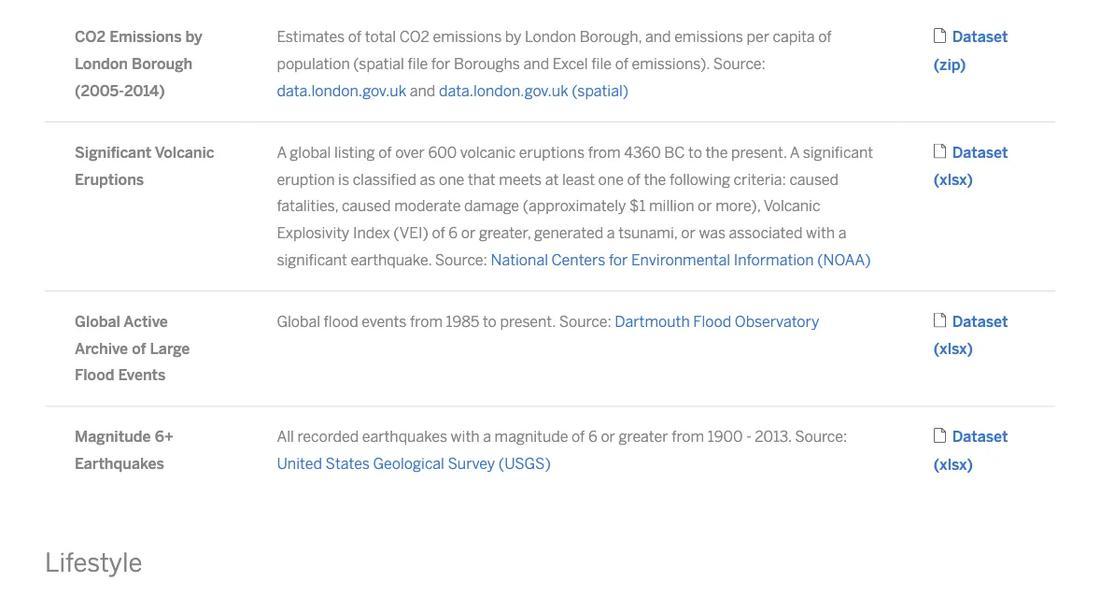 Task type: vqa. For each thing, say whether or not it's contained in the screenshot.
left the Global
yes



Task type: describe. For each thing, give the bounding box(es) containing it.
co2 inside estimates of total co2 emissions by london borough, and emissions per capita of population (spatial file for boroughs and excel file of emissions). source: data.london.gov.uk and data.london.gov.uk (spatial)
[[400, 28, 430, 46]]

of down "borough,"
[[615, 55, 629, 73]]

of left total
[[348, 28, 362, 46]]

large
[[150, 339, 190, 357]]

2 horizontal spatial and
[[646, 28, 671, 46]]

magnitude
[[75, 428, 151, 446]]

generated
[[535, 224, 604, 242]]

of inside global active archive of large flood events
[[132, 339, 146, 357]]

associated
[[729, 224, 803, 242]]

1 xlsx from the top
[[940, 171, 968, 189]]

-
[[747, 428, 752, 446]]

criteria:
[[734, 170, 787, 188]]

1 horizontal spatial a
[[607, 224, 615, 242]]

with inside a global listing of over 600 volcanic eruptions from 4360 bc to the present. a significant eruption is classified as one that meets at least one of the following criteria: caused fatalities, caused moderate damage (approximately $1 million or more), volcanic explosivity index (vei) of 6 or greater, generated a tsunami, or was associated with a significant earthquake. source:
[[806, 224, 835, 242]]

per
[[747, 28, 770, 46]]

at
[[545, 170, 559, 188]]

national centers for environmental information (noaa)
[[491, 251, 871, 269]]

following
[[670, 170, 731, 188]]

global flood events from 1985 to present. source: dartmouth flood observatory
[[277, 313, 820, 330]]

or inside all recorded earthquakes with a magnitude of 6 or greater from 1900 - 2013. source: united states geological survey (usgs)
[[601, 428, 616, 446]]

(approximately
[[523, 197, 626, 215]]

lifestyle
[[45, 547, 143, 578]]

archive
[[75, 339, 128, 357]]

index
[[353, 224, 390, 242]]

2013.
[[755, 428, 792, 446]]

of left over
[[379, 143, 392, 161]]

source: inside a global listing of over 600 volcanic eruptions from 4360 bc to the present. a significant eruption is classified as one that meets at least one of the following criteria: caused fatalities, caused moderate damage (approximately $1 million or more), volcanic explosivity index (vei) of 6 or greater, generated a tsunami, or was associated with a significant earthquake. source:
[[435, 251, 488, 269]]

earthquakes
[[362, 428, 448, 446]]

(spatial
[[354, 55, 404, 73]]

( for global flood events from 1985 to present. source:
[[934, 340, 940, 358]]

1 horizontal spatial the
[[706, 143, 728, 161]]

explosivity
[[277, 224, 350, 242]]

1 data.london.gov.uk from the left
[[277, 82, 407, 100]]

environmental
[[632, 251, 731, 269]]

volcanic
[[460, 143, 516, 161]]

or down following
[[698, 197, 713, 215]]

from inside a global listing of over 600 volcanic eruptions from 4360 bc to the present. a significant eruption is classified as one that meets at least one of the following criteria: caused fatalities, caused moderate damage (approximately $1 million or more), volcanic explosivity index (vei) of 6 or greater, generated a tsunami, or was associated with a significant earthquake. source:
[[588, 143, 621, 161]]

of inside all recorded earthquakes with a magnitude of 6 or greater from 1900 - 2013. source: united states geological survey (usgs)
[[572, 428, 585, 446]]

damage
[[464, 197, 520, 215]]

of right capita
[[819, 28, 832, 46]]

moderate
[[394, 197, 461, 215]]

by inside estimates of total co2 emissions by london borough, and emissions per capita of population (spatial file for boroughs and excel file of emissions). source: data.london.gov.uk and data.london.gov.uk (spatial)
[[505, 28, 522, 46]]

2 vertical spatial and
[[410, 82, 436, 100]]

magnitude 6+ earthquakes
[[75, 428, 174, 473]]

a global listing of over 600 volcanic eruptions from 4360 bc to the present. a significant eruption is classified as one that meets at least one of the following criteria: caused fatalities, caused moderate damage (approximately $1 million or more), volcanic explosivity index (vei) of 6 or greater, generated a tsunami, or was associated with a significant earthquake. source:
[[277, 143, 874, 269]]

capita
[[773, 28, 815, 46]]

million
[[649, 197, 695, 215]]

volcanic inside significant volcanic eruptions
[[155, 143, 214, 161]]

(usgs)
[[499, 455, 551, 473]]

total
[[365, 28, 396, 46]]

classified
[[353, 170, 417, 188]]

active
[[124, 313, 168, 330]]

that
[[468, 170, 496, 188]]

1 vertical spatial caused
[[342, 197, 391, 215]]

1985
[[446, 313, 480, 330]]

dataset for global flood events from 1985 to present. source:
[[953, 313, 1009, 330]]

4360
[[624, 143, 661, 161]]

least
[[563, 170, 595, 188]]

dataset for a global listing of over 600 volcanic eruptions from 4360 bc to the present. a significant eruption is classified as one that meets at least one of the following criteria: caused fatalities, caused moderate damage (approximately $1 million or more), volcanic explosivity index (vei) of 6 or greater, generated a tsunami, or was associated with a significant earthquake. source:
[[953, 143, 1009, 161]]

over
[[395, 143, 425, 161]]

flood
[[324, 313, 359, 330]]

all recorded earthquakes with a magnitude of 6 or greater from 1900 - 2013. source: united states geological survey (usgs)
[[277, 428, 848, 473]]

was
[[699, 224, 726, 242]]

excel
[[553, 55, 588, 73]]

xlsx for global flood events from 1985 to present. source: dartmouth flood observatory
[[940, 340, 968, 358]]

2 a from the left
[[790, 143, 800, 161]]

or down 'damage'
[[461, 224, 476, 242]]

events
[[118, 366, 166, 384]]

eruptions
[[75, 170, 144, 188]]

observatory
[[735, 313, 820, 330]]

flood inside global active archive of large flood events
[[75, 366, 114, 384]]

2 one from the left
[[599, 170, 624, 188]]

earthquakes
[[75, 455, 164, 473]]

is
[[338, 170, 349, 188]]

1900
[[708, 428, 743, 446]]

survey
[[448, 455, 495, 473]]

6 inside a global listing of over 600 volcanic eruptions from 4360 bc to the present. a significant eruption is classified as one that meets at least one of the following criteria: caused fatalities, caused moderate damage (approximately $1 million or more), volcanic explosivity index (vei) of 6 or greater, generated a tsunami, or was associated with a significant earthquake. source:
[[449, 224, 458, 242]]

national centers for environmental information (noaa) link
[[491, 251, 871, 269]]

as
[[420, 170, 436, 188]]

dataset for all recorded earthquakes with a magnitude of 6 or greater from 1900 - 2013. source:
[[953, 428, 1009, 446]]

borough
[[132, 55, 193, 73]]

source: inside estimates of total co2 emissions by london borough, and emissions per capita of population (spatial file for boroughs and excel file of emissions). source: data.london.gov.uk and data.london.gov.uk (spatial)
[[714, 55, 766, 73]]

national
[[491, 251, 548, 269]]

greater
[[619, 428, 669, 446]]

all
[[277, 428, 294, 446]]

1 emissions from the left
[[433, 28, 502, 46]]

to inside a global listing of over 600 volcanic eruptions from 4360 bc to the present. a significant eruption is classified as one that meets at least one of the following criteria: caused fatalities, caused moderate damage (approximately $1 million or more), volcanic explosivity index (vei) of 6 or greater, generated a tsunami, or was associated with a significant earthquake. source:
[[689, 143, 703, 161]]

for inside estimates of total co2 emissions by london borough, and emissions per capita of population (spatial file for boroughs and excel file of emissions). source: data.london.gov.uk and data.london.gov.uk (spatial)
[[432, 55, 451, 73]]

co2 emissions by london borough (2005-2014)
[[75, 28, 203, 100]]

1 a from the left
[[277, 143, 287, 161]]

1 file from the left
[[408, 55, 428, 73]]

more),
[[716, 197, 761, 215]]

united states geological survey (usgs) link
[[277, 455, 551, 473]]

data.london.gov.uk (spatial) link
[[439, 82, 629, 100]]

london inside co2 emissions by london borough (2005-2014)
[[75, 55, 128, 73]]

or left was
[[681, 224, 696, 242]]

present. inside a global listing of over 600 volcanic eruptions from 4360 bc to the present. a significant eruption is classified as one that meets at least one of the following criteria: caused fatalities, caused moderate damage (approximately $1 million or more), volcanic explosivity index (vei) of 6 or greater, generated a tsunami, or was associated with a significant earthquake. source:
[[732, 143, 787, 161]]



Task type: locate. For each thing, give the bounding box(es) containing it.
global for global active archive of large flood events
[[75, 313, 120, 330]]

a up the associated
[[790, 143, 800, 161]]

0 horizontal spatial present.
[[500, 313, 556, 330]]

a
[[607, 224, 615, 242], [839, 224, 847, 242], [483, 428, 491, 446]]

present. down national at the left
[[500, 313, 556, 330]]

bc
[[665, 143, 685, 161]]

or
[[698, 197, 713, 215], [461, 224, 476, 242], [681, 224, 696, 242], [601, 428, 616, 446]]

1 horizontal spatial and
[[524, 55, 550, 73]]

1 horizontal spatial co2
[[400, 28, 430, 46]]

(vei)
[[394, 224, 429, 242]]

6 down moderate
[[449, 224, 458, 242]]

1 horizontal spatial a
[[790, 143, 800, 161]]

0 vertical spatial london
[[525, 28, 577, 46]]

6+
[[155, 428, 174, 446]]

2 ( from the top
[[934, 171, 940, 189]]

source: right 2013.
[[795, 428, 848, 446]]

a
[[277, 143, 287, 161], [790, 143, 800, 161]]

emissions
[[110, 28, 182, 46]]

listing
[[334, 143, 375, 161]]

0 horizontal spatial volcanic
[[155, 143, 214, 161]]

by
[[186, 28, 203, 46], [505, 28, 522, 46]]

0 horizontal spatial with
[[451, 428, 480, 446]]

a up (noaa)
[[839, 224, 847, 242]]

of up the $1
[[627, 170, 641, 188]]

) for estimates of total co2 emissions by london borough, and emissions per capita of population (spatial file for boroughs and excel file of emissions). source:
[[961, 56, 967, 74]]

co2 right total
[[400, 28, 430, 46]]

2 ( xlsx ) from the top
[[934, 340, 974, 358]]

file
[[408, 55, 428, 73], [592, 55, 612, 73]]

0 vertical spatial present.
[[732, 143, 787, 161]]

2 dataset from the top
[[953, 143, 1009, 161]]

1 vertical spatial ( xlsx )
[[934, 340, 974, 358]]

data.london.gov.uk down the population at the left of the page
[[277, 82, 407, 100]]

0 horizontal spatial file
[[408, 55, 428, 73]]

4 dataset from the top
[[953, 428, 1009, 446]]

source: down per
[[714, 55, 766, 73]]

0 vertical spatial ( xlsx )
[[934, 171, 974, 189]]

of up events
[[132, 339, 146, 357]]

emissions
[[433, 28, 502, 46], [675, 28, 744, 46]]

1 ( xlsx ) from the top
[[934, 171, 974, 189]]

events
[[362, 313, 407, 330]]

significant
[[75, 143, 152, 161]]

0 horizontal spatial data.london.gov.uk
[[277, 82, 407, 100]]

1 vertical spatial xlsx
[[940, 340, 968, 358]]

dartmouth flood observatory link
[[615, 313, 820, 330]]

with up (noaa)
[[806, 224, 835, 242]]

eruption
[[277, 170, 335, 188]]

2 vertical spatial ( xlsx )
[[934, 456, 974, 473]]

1 by from the left
[[186, 28, 203, 46]]

estimates of total co2 emissions by london borough, and emissions per capita of population (spatial file for boroughs and excel file of emissions). source: data.london.gov.uk and data.london.gov.uk (spatial)
[[277, 28, 832, 100]]

volcanic
[[155, 143, 214, 161], [764, 197, 821, 215]]

1 horizontal spatial london
[[525, 28, 577, 46]]

0 vertical spatial xlsx
[[940, 171, 968, 189]]

0 horizontal spatial to
[[483, 313, 497, 330]]

caused up index
[[342, 197, 391, 215]]

of right (vei)
[[432, 224, 445, 242]]

from left 1900 in the bottom of the page
[[672, 428, 705, 446]]

1 horizontal spatial present.
[[732, 143, 787, 161]]

for left boroughs on the left of page
[[432, 55, 451, 73]]

1 horizontal spatial one
[[599, 170, 624, 188]]

estimates
[[277, 28, 345, 46]]

3 dataset from the top
[[953, 313, 1009, 330]]

united
[[277, 455, 322, 473]]

0 horizontal spatial and
[[410, 82, 436, 100]]

recorded
[[298, 428, 359, 446]]

1 vertical spatial present.
[[500, 313, 556, 330]]

source: down centers
[[559, 313, 612, 330]]

to right 1985
[[483, 313, 497, 330]]

with
[[806, 224, 835, 242], [451, 428, 480, 446]]

co2 inside co2 emissions by london borough (2005-2014)
[[75, 28, 106, 46]]

information
[[734, 251, 814, 269]]

borough,
[[580, 28, 642, 46]]

2 vertical spatial from
[[672, 428, 705, 446]]

2 file from the left
[[592, 55, 612, 73]]

2 horizontal spatial a
[[839, 224, 847, 242]]

1 horizontal spatial emissions
[[675, 28, 744, 46]]

1 ( from the top
[[934, 56, 940, 74]]

2 xlsx from the top
[[940, 340, 968, 358]]

a up the survey
[[483, 428, 491, 446]]

london up (2005-
[[75, 55, 128, 73]]

and up emissions).
[[646, 28, 671, 46]]

0 horizontal spatial a
[[277, 143, 287, 161]]

1 vertical spatial with
[[451, 428, 480, 446]]

1 horizontal spatial 6
[[589, 428, 598, 446]]

zip
[[940, 56, 961, 74]]

( xlsx ) for all recorded earthquakes with a magnitude of 6 or greater from 1900 - 2013. source: united states geological survey (usgs)
[[934, 456, 974, 473]]

emissions).
[[632, 55, 710, 73]]

1 vertical spatial for
[[609, 251, 628, 269]]

tsunami,
[[619, 224, 678, 242]]

from
[[588, 143, 621, 161], [410, 313, 443, 330], [672, 428, 705, 446]]

1 vertical spatial from
[[410, 313, 443, 330]]

one
[[439, 170, 465, 188], [599, 170, 624, 188]]

significant
[[803, 143, 874, 161], [277, 251, 348, 269]]

global up archive in the left of the page
[[75, 313, 120, 330]]

1 vertical spatial significant
[[277, 251, 348, 269]]

0 horizontal spatial emissions
[[433, 28, 502, 46]]

) for all recorded earthquakes with a magnitude of 6 or greater from 1900 - 2013. source:
[[968, 456, 974, 473]]

to right bc
[[689, 143, 703, 161]]

3 xlsx from the top
[[940, 456, 968, 473]]

4 ( from the top
[[934, 456, 940, 473]]

a left tsunami,
[[607, 224, 615, 242]]

) for global flood events from 1985 to present. source:
[[968, 340, 974, 358]]

( for a global listing of over 600 volcanic eruptions from 4360 bc to the present. a significant eruption is classified as one that meets at least one of the following criteria: caused fatalities, caused moderate damage (approximately $1 million or more), volcanic explosivity index (vei) of 6 or greater, generated a tsunami, or was associated with a significant earthquake. source:
[[934, 171, 940, 189]]

london
[[525, 28, 577, 46], [75, 55, 128, 73]]

0 horizontal spatial a
[[483, 428, 491, 446]]

1 vertical spatial the
[[644, 170, 667, 188]]

the down 4360
[[644, 170, 667, 188]]

(spatial)
[[572, 82, 629, 100]]

the
[[706, 143, 728, 161], [644, 170, 667, 188]]

0 horizontal spatial flood
[[75, 366, 114, 384]]

3 ( from the top
[[934, 340, 940, 358]]

(
[[934, 56, 940, 74], [934, 171, 940, 189], [934, 340, 940, 358], [934, 456, 940, 473]]

1 horizontal spatial caused
[[790, 170, 839, 188]]

6 left greater
[[589, 428, 598, 446]]

xlsx for all recorded earthquakes with a magnitude of 6 or greater from 1900 - 2013. source: united states geological survey (usgs)
[[940, 456, 968, 473]]

flood right dartmouth
[[694, 313, 732, 330]]

0 vertical spatial for
[[432, 55, 451, 73]]

significant volcanic eruptions
[[75, 143, 214, 188]]

one right least
[[599, 170, 624, 188]]

with inside all recorded earthquakes with a magnitude of 6 or greater from 1900 - 2013. source: united states geological survey (usgs)
[[451, 428, 480, 446]]

6 inside all recorded earthquakes with a magnitude of 6 or greater from 1900 - 2013. source: united states geological survey (usgs)
[[589, 428, 598, 446]]

( xlsx ) for global flood events from 1985 to present. source: dartmouth flood observatory
[[934, 340, 974, 358]]

magnitude
[[495, 428, 568, 446]]

from inside all recorded earthquakes with a magnitude of 6 or greater from 1900 - 2013. source: united states geological survey (usgs)
[[672, 428, 705, 446]]

1 dataset from the top
[[953, 28, 1009, 46]]

the up following
[[706, 143, 728, 161]]

or left greater
[[601, 428, 616, 446]]

volcanic right significant
[[155, 143, 214, 161]]

2 horizontal spatial from
[[672, 428, 705, 446]]

1 vertical spatial to
[[483, 313, 497, 330]]

flood down archive in the left of the page
[[75, 366, 114, 384]]

0 vertical spatial flood
[[694, 313, 732, 330]]

global active archive of large flood events
[[75, 313, 190, 384]]

file right (spatial
[[408, 55, 428, 73]]

600
[[428, 143, 457, 161]]

and up over
[[410, 82, 436, 100]]

co2
[[75, 28, 106, 46], [400, 28, 430, 46]]

centers
[[552, 251, 606, 269]]

1 horizontal spatial file
[[592, 55, 612, 73]]

2 co2 from the left
[[400, 28, 430, 46]]

1 global from the left
[[75, 313, 120, 330]]

for right centers
[[609, 251, 628, 269]]

0 vertical spatial the
[[706, 143, 728, 161]]

by up the borough
[[186, 28, 203, 46]]

0 vertical spatial 6
[[449, 224, 458, 242]]

data.london.gov.uk link
[[277, 82, 407, 100]]

1 one from the left
[[439, 170, 465, 188]]

1 horizontal spatial significant
[[803, 143, 874, 161]]

2 vertical spatial xlsx
[[940, 456, 968, 473]]

volcanic inside a global listing of over 600 volcanic eruptions from 4360 bc to the present. a significant eruption is classified as one that meets at least one of the following criteria: caused fatalities, caused moderate damage (approximately $1 million or more), volcanic explosivity index (vei) of 6 or greater, generated a tsunami, or was associated with a significant earthquake. source:
[[764, 197, 821, 215]]

1 horizontal spatial with
[[806, 224, 835, 242]]

population
[[277, 55, 350, 73]]

1 vertical spatial flood
[[75, 366, 114, 384]]

( zip )
[[934, 56, 967, 74]]

dataset for estimates of total co2 emissions by london borough, and emissions per capita of population (spatial file for boroughs and excel file of emissions). source:
[[953, 28, 1009, 46]]

0 horizontal spatial significant
[[277, 251, 348, 269]]

2 global from the left
[[277, 313, 320, 330]]

( for all recorded earthquakes with a magnitude of 6 or greater from 1900 - 2013. source:
[[934, 456, 940, 473]]

caused right criteria:
[[790, 170, 839, 188]]

of right 'magnitude'
[[572, 428, 585, 446]]

with up the survey
[[451, 428, 480, 446]]

global for global flood events from 1985 to present. source: dartmouth flood observatory
[[277, 313, 320, 330]]

0 horizontal spatial one
[[439, 170, 465, 188]]

greater,
[[479, 224, 531, 242]]

dataset
[[953, 28, 1009, 46], [953, 143, 1009, 161], [953, 313, 1009, 330], [953, 428, 1009, 446]]

1 vertical spatial volcanic
[[764, 197, 821, 215]]

3 ( xlsx ) from the top
[[934, 456, 974, 473]]

2 by from the left
[[505, 28, 522, 46]]

0 horizontal spatial by
[[186, 28, 203, 46]]

eruptions
[[519, 143, 585, 161]]

one right as
[[439, 170, 465, 188]]

2014)
[[124, 82, 165, 100]]

1 horizontal spatial from
[[588, 143, 621, 161]]

0 horizontal spatial from
[[410, 313, 443, 330]]

0 horizontal spatial global
[[75, 313, 120, 330]]

fatalities,
[[277, 197, 339, 215]]

source:
[[714, 55, 766, 73], [435, 251, 488, 269], [559, 313, 612, 330], [795, 428, 848, 446]]

0 vertical spatial caused
[[790, 170, 839, 188]]

source: inside all recorded earthquakes with a magnitude of 6 or greater from 1900 - 2013. source: united states geological survey (usgs)
[[795, 428, 848, 446]]

file up the (spatial)
[[592, 55, 612, 73]]

) for a global listing of over 600 volcanic eruptions from 4360 bc to the present. a significant eruption is classified as one that meets at least one of the following criteria: caused fatalities, caused moderate damage (approximately $1 million or more), volcanic explosivity index (vei) of 6 or greater, generated a tsunami, or was associated with a significant earthquake. source:
[[968, 171, 974, 189]]

present.
[[732, 143, 787, 161], [500, 313, 556, 330]]

0 vertical spatial volcanic
[[155, 143, 214, 161]]

( xlsx )
[[934, 171, 974, 189], [934, 340, 974, 358], [934, 456, 974, 473]]

0 vertical spatial significant
[[803, 143, 874, 161]]

geological
[[373, 455, 445, 473]]

caused
[[790, 170, 839, 188], [342, 197, 391, 215]]

0 vertical spatial and
[[646, 28, 671, 46]]

1 horizontal spatial volcanic
[[764, 197, 821, 215]]

and up data.london.gov.uk (spatial) link
[[524, 55, 550, 73]]

global inside global active archive of large flood events
[[75, 313, 120, 330]]

global
[[75, 313, 120, 330], [277, 313, 320, 330]]

london inside estimates of total co2 emissions by london borough, and emissions per capita of population (spatial file for boroughs and excel file of emissions). source: data.london.gov.uk and data.london.gov.uk (spatial)
[[525, 28, 577, 46]]

global left flood on the bottom of page
[[277, 313, 320, 330]]

1 vertical spatial and
[[524, 55, 550, 73]]

from up least
[[588, 143, 621, 161]]

by up boroughs on the left of page
[[505, 28, 522, 46]]

1 vertical spatial 6
[[589, 428, 598, 446]]

by inside co2 emissions by london borough (2005-2014)
[[186, 28, 203, 46]]

0 horizontal spatial london
[[75, 55, 128, 73]]

1 horizontal spatial by
[[505, 28, 522, 46]]

0 horizontal spatial co2
[[75, 28, 106, 46]]

source: down greater,
[[435, 251, 488, 269]]

present. up criteria:
[[732, 143, 787, 161]]

flood
[[694, 313, 732, 330], [75, 366, 114, 384]]

0 horizontal spatial for
[[432, 55, 451, 73]]

(2005-
[[75, 82, 124, 100]]

states
[[326, 455, 370, 473]]

earthquake.
[[351, 251, 432, 269]]

0 horizontal spatial 6
[[449, 224, 458, 242]]

0 vertical spatial with
[[806, 224, 835, 242]]

boroughs
[[454, 55, 520, 73]]

for
[[432, 55, 451, 73], [609, 251, 628, 269]]

global
[[290, 143, 331, 161]]

from left 1985
[[410, 313, 443, 330]]

1 horizontal spatial for
[[609, 251, 628, 269]]

meets
[[499, 170, 542, 188]]

$1
[[630, 197, 646, 215]]

co2 up (2005-
[[75, 28, 106, 46]]

1 horizontal spatial to
[[689, 143, 703, 161]]

1 horizontal spatial data.london.gov.uk
[[439, 82, 569, 100]]

( for estimates of total co2 emissions by london borough, and emissions per capita of population (spatial file for boroughs and excel file of emissions). source:
[[934, 56, 940, 74]]

emissions up emissions).
[[675, 28, 744, 46]]

0 horizontal spatial caused
[[342, 197, 391, 215]]

1 horizontal spatial global
[[277, 313, 320, 330]]

2 data.london.gov.uk from the left
[[439, 82, 569, 100]]

emissions up boroughs on the left of page
[[433, 28, 502, 46]]

1 co2 from the left
[[75, 28, 106, 46]]

0 horizontal spatial the
[[644, 170, 667, 188]]

volcanic up the associated
[[764, 197, 821, 215]]

2 emissions from the left
[[675, 28, 744, 46]]

data.london.gov.uk down boroughs on the left of page
[[439, 82, 569, 100]]

0 vertical spatial to
[[689, 143, 703, 161]]

london up excel
[[525, 28, 577, 46]]

0 vertical spatial from
[[588, 143, 621, 161]]

a inside all recorded earthquakes with a magnitude of 6 or greater from 1900 - 2013. source: united states geological survey (usgs)
[[483, 428, 491, 446]]

1 horizontal spatial flood
[[694, 313, 732, 330]]

(noaa)
[[818, 251, 871, 269]]

xlsx
[[940, 171, 968, 189], [940, 340, 968, 358], [940, 456, 968, 473]]

1 vertical spatial london
[[75, 55, 128, 73]]

a left global
[[277, 143, 287, 161]]

dartmouth
[[615, 313, 690, 330]]



